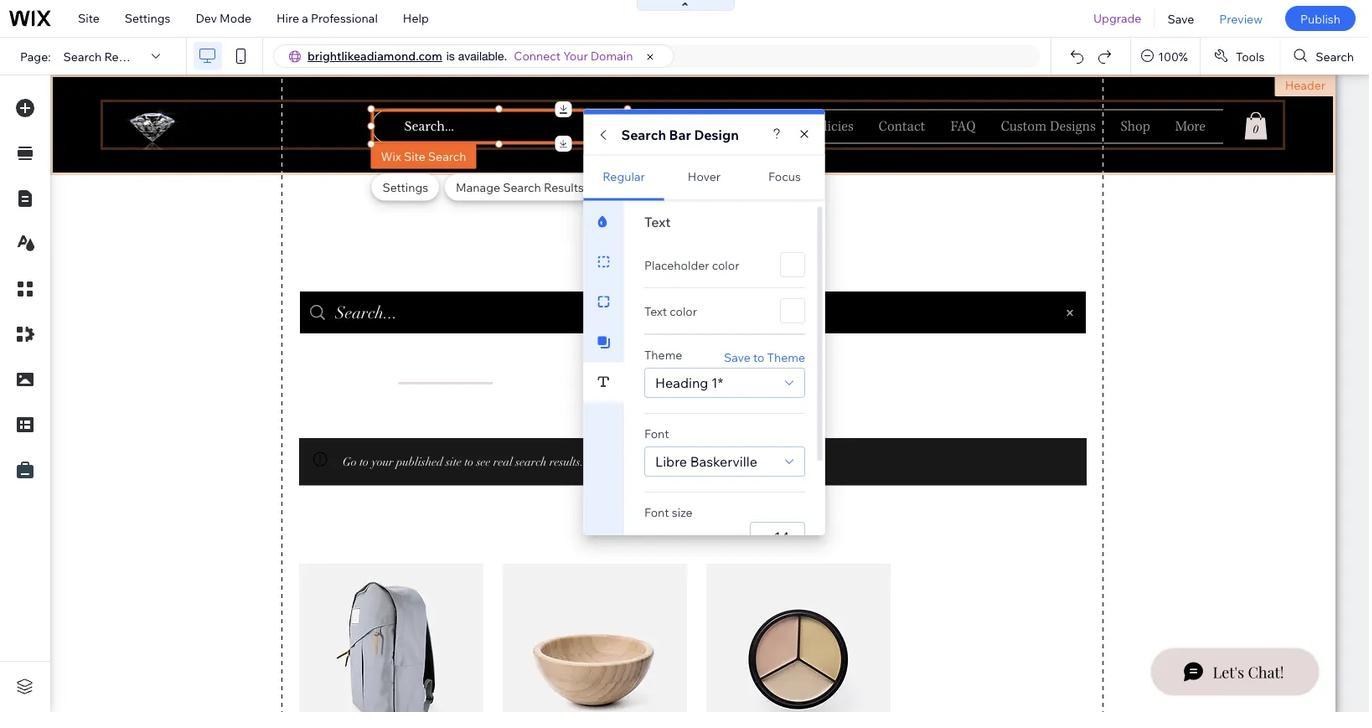 Task type: describe. For each thing, give the bounding box(es) containing it.
0 vertical spatial results
[[104, 49, 144, 63]]

100% button
[[1132, 38, 1200, 75]]

dev
[[196, 11, 217, 26]]

size
[[672, 505, 692, 520]]

save for save
[[1168, 11, 1195, 26]]

regular
[[603, 169, 645, 184]]

heading
[[655, 374, 708, 391]]

focus
[[769, 169, 801, 184]]

1*
[[711, 374, 723, 391]]

header
[[1286, 78, 1326, 93]]

publish button
[[1286, 6, 1356, 31]]

text color
[[644, 303, 697, 318]]

0 horizontal spatial settings
[[125, 11, 171, 26]]

1 horizontal spatial theme
[[767, 350, 805, 364]]

libre baskerville
[[655, 453, 757, 470]]

hover
[[688, 169, 721, 184]]

your
[[564, 49, 588, 63]]

save to theme
[[724, 350, 805, 364]]

0 horizontal spatial theme
[[644, 347, 682, 362]]

is
[[447, 49, 455, 63]]

libre
[[655, 453, 687, 470]]

save for save to theme
[[724, 350, 750, 364]]

search bar design
[[622, 126, 739, 143]]

font for font size
[[644, 505, 669, 520]]

baskerville
[[690, 453, 757, 470]]

preview
[[1220, 11, 1263, 26]]

publish
[[1301, 11, 1341, 26]]

dev mode
[[196, 11, 252, 26]]

connect
[[514, 49, 561, 63]]

bar
[[669, 126, 691, 143]]

font for font
[[644, 426, 669, 441]]

available.
[[458, 49, 507, 63]]

1 horizontal spatial site
[[404, 149, 426, 163]]

manage search results
[[456, 180, 584, 194]]

100%
[[1159, 49, 1189, 63]]

brightlikeadiamond.com
[[308, 49, 442, 63]]

domain
[[591, 49, 633, 63]]

wix site search
[[381, 149, 466, 163]]

0 horizontal spatial site
[[78, 11, 100, 26]]

professional
[[311, 11, 378, 26]]

hire a professional
[[277, 11, 378, 26]]

upgrade
[[1094, 11, 1142, 26]]

search for search results
[[63, 49, 102, 63]]



Task type: locate. For each thing, give the bounding box(es) containing it.
0 vertical spatial site
[[78, 11, 100, 26]]

theme
[[644, 347, 682, 362], [767, 350, 805, 364]]

color
[[712, 257, 739, 272], [670, 303, 697, 318]]

1 horizontal spatial results
[[544, 180, 584, 194]]

font size
[[644, 505, 692, 520]]

results
[[104, 49, 144, 63], [544, 180, 584, 194]]

1 vertical spatial color
[[670, 303, 697, 318]]

0 vertical spatial text
[[644, 213, 671, 230]]

1 vertical spatial site
[[404, 149, 426, 163]]

1 font from the top
[[644, 426, 669, 441]]

2 text from the top
[[644, 303, 667, 318]]

save up 100%
[[1168, 11, 1195, 26]]

tools button
[[1201, 38, 1280, 75]]

font
[[644, 426, 669, 441], [644, 505, 669, 520]]

font left the size
[[644, 505, 669, 520]]

settings up search results
[[125, 11, 171, 26]]

text up placeholder
[[644, 213, 671, 230]]

text for text
[[644, 213, 671, 230]]

save button
[[1155, 0, 1207, 37]]

1 text from the top
[[644, 213, 671, 230]]

0 vertical spatial color
[[712, 257, 739, 272]]

placeholder
[[644, 257, 709, 272]]

1 vertical spatial font
[[644, 505, 669, 520]]

1 horizontal spatial color
[[712, 257, 739, 272]]

text for text color
[[644, 303, 667, 318]]

placeholder color
[[644, 257, 739, 272]]

theme up heading
[[644, 347, 682, 362]]

1 horizontal spatial settings
[[383, 180, 428, 194]]

0 horizontal spatial color
[[670, 303, 697, 318]]

design
[[694, 126, 739, 143]]

search for search bar design
[[622, 126, 666, 143]]

search
[[63, 49, 102, 63], [1316, 49, 1355, 63], [622, 126, 666, 143], [428, 149, 466, 163], [503, 180, 541, 194]]

save left to
[[724, 350, 750, 364]]

0 vertical spatial font
[[644, 426, 669, 441]]

help
[[403, 11, 429, 26]]

hire
[[277, 11, 299, 26]]

site up search results
[[78, 11, 100, 26]]

site
[[78, 11, 100, 26], [404, 149, 426, 163]]

1 horizontal spatial save
[[1168, 11, 1195, 26]]

a
[[302, 11, 308, 26]]

0 horizontal spatial results
[[104, 49, 144, 63]]

1 vertical spatial text
[[644, 303, 667, 318]]

text down placeholder
[[644, 303, 667, 318]]

color right placeholder
[[712, 257, 739, 272]]

color for text color
[[670, 303, 697, 318]]

manage
[[456, 180, 500, 194]]

1 vertical spatial results
[[544, 180, 584, 194]]

mode
[[220, 11, 252, 26]]

wix
[[381, 149, 401, 163]]

save inside button
[[1168, 11, 1195, 26]]

search inside button
[[1316, 49, 1355, 63]]

color down placeholder
[[670, 303, 697, 318]]

color for placeholder color
[[712, 257, 739, 272]]

site right wix
[[404, 149, 426, 163]]

settings
[[125, 11, 171, 26], [383, 180, 428, 194]]

text
[[644, 213, 671, 230], [644, 303, 667, 318]]

font up libre at the bottom of the page
[[644, 426, 669, 441]]

save
[[1168, 11, 1195, 26], [724, 350, 750, 364]]

search button
[[1281, 38, 1370, 75]]

is available. connect your domain
[[447, 49, 633, 63]]

search for search
[[1316, 49, 1355, 63]]

preview button
[[1207, 0, 1276, 37]]

heading 1*
[[655, 374, 723, 391]]

0 vertical spatial save
[[1168, 11, 1195, 26]]

search results
[[63, 49, 144, 63]]

0 vertical spatial settings
[[125, 11, 171, 26]]

1 vertical spatial save
[[724, 350, 750, 364]]

theme right to
[[767, 350, 805, 364]]

2 font from the top
[[644, 505, 669, 520]]

tools
[[1236, 49, 1265, 63]]

to
[[753, 350, 764, 364]]

1 vertical spatial settings
[[383, 180, 428, 194]]

0 horizontal spatial save
[[724, 350, 750, 364]]

settings down wix
[[383, 180, 428, 194]]



Task type: vqa. For each thing, say whether or not it's contained in the screenshot.
the Search to the left
no



